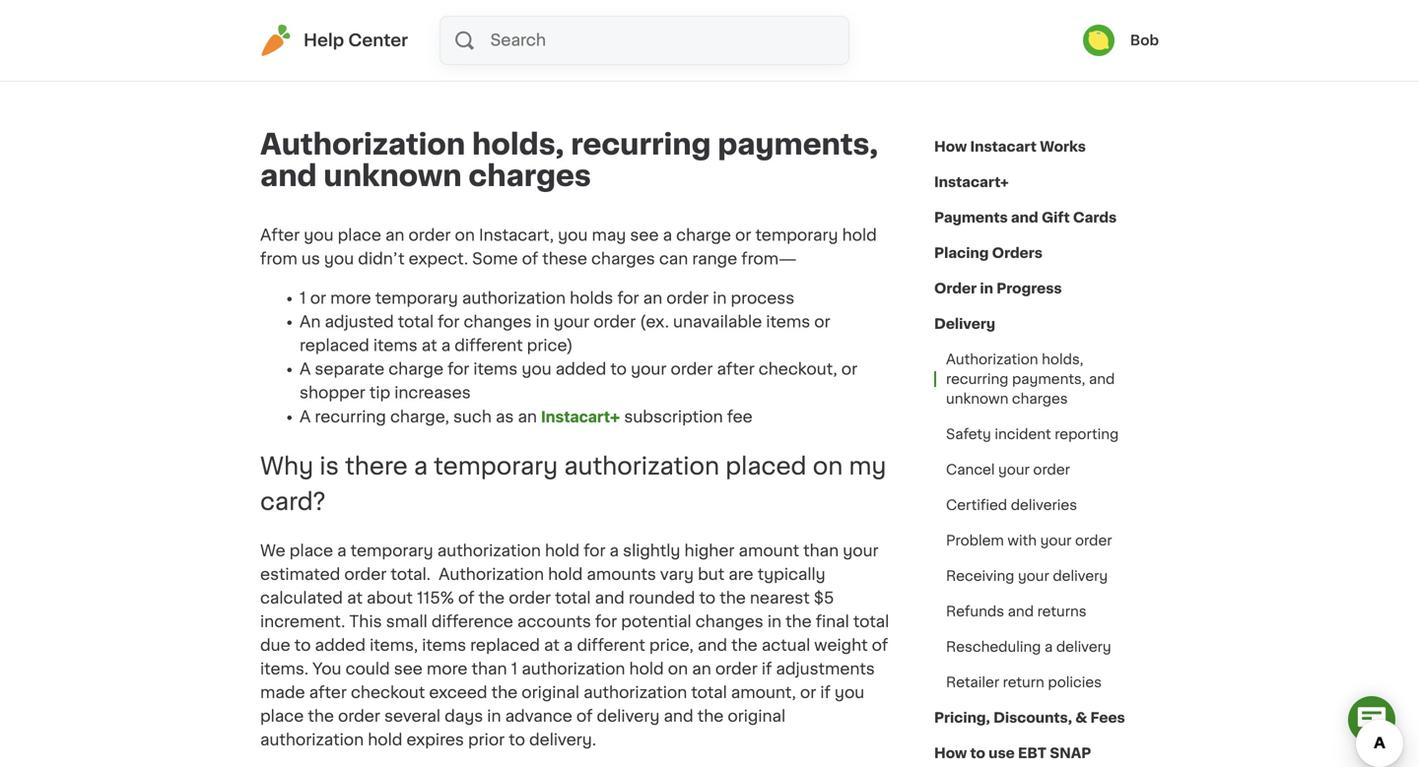 Task type: describe. For each thing, give the bounding box(es) containing it.
order down the deliveries
[[1075, 534, 1112, 548]]

retailer return policies
[[946, 676, 1102, 690]]

price,
[[649, 638, 694, 654]]

of right weight at the bottom
[[872, 638, 888, 654]]

place inside the this small difference accounts for potential changes in the final total due to added items, items replaced at a different price, and the actual weight of items. you could see more than 1 authorization hold on an order if adjustments made after checkout exceed the original authorization total amount, or if you place the order several days in advance of delivery and the original authorization hold expires prior to delivery.
[[260, 709, 304, 725]]

and down receiving your delivery on the right of the page
[[1008, 605, 1034, 619]]

pricing, discounts, & fees link
[[934, 701, 1125, 736]]

calculated
[[260, 591, 343, 607]]

in right the order
[[980, 282, 994, 296]]

see inside after you place an order on instacart, you may see a charge or temporary hold from us you didn't expect. some of these charges can range from—
[[630, 228, 659, 243]]

and left gift
[[1011, 211, 1039, 225]]

process
[[731, 291, 795, 307]]

more inside "1 or more temporary authorization holds for an order in process an adjusted total for changes in your order (ex. unavailable items or replaced items at a different price) a separate charge for items you added to your order after checkout, or shopper tip increases a recurring charge, such as an instacart+ subscription fee"
[[330, 291, 371, 307]]

refunds and returns link
[[934, 594, 1099, 630]]

with
[[1008, 534, 1037, 548]]

more inside the this small difference accounts for potential changes in the final total due to added items, items replaced at a different price, and the actual weight of items. you could see more than 1 authorization hold on an order if adjustments made after checkout exceed the original authorization total amount, or if you place the order several days in advance of delivery and the original authorization hold expires prior to delivery.
[[427, 662, 468, 677]]

items down process
[[766, 314, 810, 330]]

0 vertical spatial holds,
[[472, 131, 564, 159]]

may
[[592, 228, 626, 243]]

typically
[[758, 567, 826, 583]]

a inside the this small difference accounts for potential changes in the final total due to added items, items replaced at a different price, and the actual weight of items. you could see more than 1 authorization hold on an order if adjustments made after checkout exceed the original authorization total amount, or if you place the order several days in advance of delivery and the original authorization hold expires prior to delivery.
[[564, 638, 573, 654]]

order up unavailable
[[667, 291, 709, 307]]

1 horizontal spatial instacart+ link
[[934, 165, 1009, 200]]

checkout,
[[759, 362, 837, 378]]

an
[[300, 314, 321, 330]]

1 inside "1 or more temporary authorization holds for an order in process an adjusted total for changes in your order (ex. unavailable items or replaced items at a different price) a separate charge for items you added to your order after checkout, or shopper tip increases a recurring charge, such as an instacart+ subscription fee"
[[300, 291, 306, 307]]

instacart,
[[479, 228, 554, 243]]

is
[[320, 455, 339, 478]]

a inside rescheduling a delivery link
[[1045, 641, 1053, 654]]

on inside the this small difference accounts for potential changes in the final total due to added items, items replaced at a different price, and the actual weight of items. you could see more than 1 authorization hold on an order if adjustments made after checkout exceed the original authorization total amount, or if you place the order several days in advance of delivery and the original authorization hold expires prior to delivery.
[[668, 662, 688, 677]]

help center link
[[260, 25, 408, 56]]

use
[[989, 747, 1015, 761]]

ebt
[[1018, 747, 1047, 761]]

a up estimated
[[337, 543, 347, 559]]

and down price,
[[664, 709, 694, 725]]

charges inside after you place an order on instacart, you may see a charge or temporary hold from us you didn't expect. some of these charges can range from—
[[591, 251, 655, 267]]

expires
[[407, 733, 464, 748]]

0 horizontal spatial authorization holds, recurring payments, and unknown charges
[[260, 131, 878, 190]]

certified
[[946, 499, 1007, 513]]

slightly
[[623, 543, 681, 559]]

snap
[[1050, 747, 1091, 761]]

a inside after you place an order on instacart, you may see a charge or temporary hold from us you didn't expect. some of these charges can range from—
[[663, 228, 672, 243]]

in up prior
[[487, 709, 501, 725]]

pricing,
[[934, 712, 990, 725]]

for down "expect."
[[438, 314, 460, 330]]

and right price,
[[698, 638, 728, 654]]

added inside "1 or more temporary authorization holds for an order in process an adjusted total for changes in your order (ex. unavailable items or replaced items at a different price) a separate charge for items you added to your order after checkout, or shopper tip increases a recurring charge, such as an instacart+ subscription fee"
[[556, 362, 606, 378]]

delivery link
[[934, 307, 996, 342]]

you right us
[[324, 251, 354, 267]]

there
[[345, 455, 408, 478]]

safety
[[946, 428, 991, 442]]

Search search field
[[488, 17, 849, 64]]

authorization inside why is there a temporary authorization placed on my card?
[[564, 455, 720, 478]]

prior
[[468, 733, 505, 748]]

pricing, discounts, & fees
[[934, 712, 1125, 725]]

order inside "link"
[[1033, 463, 1070, 477]]

potential
[[621, 614, 692, 630]]

of up delivery.
[[577, 709, 593, 725]]

range
[[692, 251, 737, 267]]

your inside receiving your delivery 'link'
[[1018, 570, 1050, 584]]

help
[[304, 32, 344, 49]]

in down 'nearest'
[[768, 614, 782, 630]]

0 vertical spatial instacart+
[[934, 175, 1009, 189]]

holds
[[570, 291, 613, 307]]

and up after
[[260, 162, 317, 190]]

instacart+ inside "1 or more temporary authorization holds for an order in process an adjusted total for changes in your order (ex. unavailable items or replaced items at a different price) a separate charge for items you added to your order after checkout, or shopper tip increases a recurring charge, such as an instacart+ subscription fee"
[[541, 408, 620, 426]]

2 horizontal spatial recurring
[[946, 373, 1009, 386]]

user avatar image
[[1083, 25, 1115, 56]]

total up weight at the bottom
[[853, 614, 889, 630]]

items inside the this small difference accounts for potential changes in the final total due to added items, items replaced at a different price, and the actual weight of items. you could see more than 1 authorization hold on an order if adjustments made after checkout exceed the original authorization total amount, or if you place the order several days in advance of delivery and the original authorization hold expires prior to delivery.
[[422, 638, 466, 654]]

cards
[[1073, 211, 1117, 225]]

$5
[[814, 591, 834, 607]]

(ex.
[[640, 314, 669, 330]]

in up price)
[[536, 314, 550, 330]]

to right prior
[[509, 733, 525, 748]]

items down adjusted
[[373, 338, 418, 354]]

order in progress
[[934, 282, 1062, 296]]

from—
[[741, 251, 797, 267]]

holds, inside authorization holds, recurring payments, and unknown charges link
[[1042, 353, 1084, 367]]

hold inside after you place an order on instacart, you may see a charge or temporary hold from us you didn't expect. some of these charges can range from—
[[842, 228, 877, 243]]

your down holds
[[554, 314, 590, 330]]

and up reporting
[[1089, 373, 1115, 386]]

could
[[346, 662, 390, 677]]

order inside after you place an order on instacart, you may see a charge or temporary hold from us you didn't expect. some of these charges can range from—
[[409, 228, 451, 243]]

fees
[[1091, 712, 1125, 725]]

recurring inside "1 or more temporary authorization holds for an order in process an adjusted total for changes in your order (ex. unavailable items or replaced items at a different price) a separate charge for items you added to your order after checkout, or shopper tip increases a recurring charge, such as an instacart+ subscription fee"
[[315, 410, 386, 425]]

added inside the this small difference accounts for potential changes in the final total due to added items, items replaced at a different price, and the actual weight of items. you could see more than 1 authorization hold on an order if adjustments made after checkout exceed the original authorization total amount, or if you place the order several days in advance of delivery and the original authorization hold expires prior to delivery.
[[315, 638, 366, 654]]

replaced inside "1 or more temporary authorization holds for an order in process an adjusted total for changes in your order (ex. unavailable items or replaced items at a different price) a separate charge for items you added to your order after checkout, or shopper tip increases a recurring charge, such as an instacart+ subscription fee"
[[300, 338, 369, 354]]

adjusted
[[325, 314, 394, 330]]

after
[[260, 228, 300, 243]]

rescheduling a delivery
[[946, 641, 1112, 654]]

on inside why is there a temporary authorization placed on my card?
[[813, 455, 843, 478]]

why is there a temporary authorization placed on my card?
[[260, 455, 887, 514]]

order down holds
[[594, 314, 636, 330]]

after inside "1 or more temporary authorization holds for an order in process an adjusted total for changes in your order (ex. unavailable items or replaced items at a different price) a separate charge for items you added to your order after checkout, or shopper tip increases a recurring charge, such as an instacart+ subscription fee"
[[717, 362, 755, 378]]

than inside the this small difference accounts for potential changes in the final total due to added items, items replaced at a different price, and the actual weight of items. you could see more than 1 authorization hold on an order if adjustments made after checkout exceed the original authorization total amount, or if you place the order several days in advance of delivery and the original authorization hold expires prior to delivery.
[[472, 662, 507, 677]]

or inside after you place an order on instacart, you may see a charge or temporary hold from us you didn't expect. some of these charges can range from—
[[735, 228, 751, 243]]

1 vertical spatial instacart+ link
[[541, 408, 620, 426]]

retailer return policies link
[[934, 665, 1114, 701]]

temporary inside "1 or more temporary authorization holds for an order in process an adjusted total for changes in your order (ex. unavailable items or replaced items at a different price) a separate charge for items you added to your order after checkout, or shopper tip increases a recurring charge, such as an instacart+ subscription fee"
[[375, 291, 458, 307]]

payments and gift cards link
[[934, 200, 1117, 236]]

amount
[[739, 543, 799, 559]]

of inside after you place an order on instacart, you may see a charge or temporary hold from us you didn't expect. some of these charges can range from—
[[522, 251, 538, 267]]

authorization down accounts
[[522, 662, 625, 677]]

1 a from the top
[[300, 362, 311, 378]]

0 horizontal spatial original
[[522, 685, 580, 701]]

help center
[[304, 32, 408, 49]]

are
[[729, 567, 754, 583]]

final
[[816, 614, 849, 630]]

return
[[1003, 676, 1045, 690]]

at inside "1 or more temporary authorization holds for an order in process an adjusted total for changes in your order (ex. unavailable items or replaced items at a different price) a separate charge for items you added to your order after checkout, or shopper tip increases a recurring charge, such as an instacart+ subscription fee"
[[422, 338, 437, 354]]

0 horizontal spatial if
[[762, 662, 772, 677]]

how for how to use ebt snap
[[934, 747, 967, 761]]

charge inside "1 or more temporary authorization holds for an order in process an adjusted total for changes in your order (ex. unavailable items or replaced items at a different price) a separate charge for items you added to your order after checkout, or shopper tip increases a recurring charge, such as an instacart+ subscription fee"
[[389, 362, 444, 378]]

deliveries
[[1011, 499, 1077, 513]]

problem with your order link
[[934, 523, 1124, 559]]

you inside "1 or more temporary authorization holds for an order in process an adjusted total for changes in your order (ex. unavailable items or replaced items at a different price) a separate charge for items you added to your order after checkout, or shopper tip increases a recurring charge, such as an instacart+ subscription fee"
[[522, 362, 552, 378]]

instacart image
[[260, 25, 292, 56]]

incident
[[995, 428, 1051, 442]]

these
[[542, 251, 587, 267]]

than inside we place a temporary authorization hold for a slightly higher amount than your estimated order total.  authorization hold amounts vary but are typically calculated at about 115% of the order total and rounded to the nearest $5 increment.
[[803, 543, 839, 559]]

refunds
[[946, 605, 1004, 619]]

payments
[[934, 211, 1008, 225]]

safety incident reporting
[[946, 428, 1119, 442]]

items up as at the left
[[474, 362, 518, 378]]

or up the checkout,
[[814, 314, 831, 330]]

after inside the this small difference accounts for potential changes in the final total due to added items, items replaced at a different price, and the actual weight of items. you could see more than 1 authorization hold on an order if adjustments made after checkout exceed the original authorization total amount, or if you place the order several days in advance of delivery and the original authorization hold expires prior to delivery.
[[309, 685, 347, 701]]

your inside problem with your order link
[[1041, 534, 1072, 548]]

order up about
[[344, 567, 387, 583]]

see inside the this small difference accounts for potential changes in the final total due to added items, items replaced at a different price, and the actual weight of items. you could see more than 1 authorization hold on an order if adjustments made after checkout exceed the original authorization total amount, or if you place the order several days in advance of delivery and the original authorization hold expires prior to delivery.
[[394, 662, 423, 677]]

bob
[[1130, 34, 1159, 47]]

1 vertical spatial authorization
[[946, 353, 1038, 367]]

you up us
[[304, 228, 334, 243]]

but
[[698, 567, 725, 583]]

delivery for receiving your delivery
[[1053, 570, 1108, 584]]

2 a from the top
[[300, 410, 311, 425]]

several
[[384, 709, 441, 725]]

temporary inside why is there a temporary authorization placed on my card?
[[434, 455, 558, 478]]

problem
[[946, 534, 1004, 548]]

0 vertical spatial authorization
[[260, 131, 465, 159]]

you inside the this small difference accounts for potential changes in the final total due to added items, items replaced at a different price, and the actual weight of items. you could see more than 1 authorization hold on an order if adjustments made after checkout exceed the original authorization total amount, or if you place the order several days in advance of delivery and the original authorization hold expires prior to delivery.
[[835, 685, 865, 701]]

different inside "1 or more temporary authorization holds for an order in process an adjusted total for changes in your order (ex. unavailable items or replaced items at a different price) a separate charge for items you added to your order after checkout, or shopper tip increases a recurring charge, such as an instacart+ subscription fee"
[[455, 338, 523, 354]]

2 vertical spatial charges
[[1012, 392, 1068, 406]]

we
[[260, 543, 286, 559]]

can
[[659, 251, 688, 267]]

1 vertical spatial unknown
[[946, 392, 1009, 406]]

1 horizontal spatial payments,
[[1012, 373, 1086, 386]]

us
[[301, 251, 320, 267]]

increment.
[[260, 614, 345, 630]]

delivery inside the this small difference accounts for potential changes in the final total due to added items, items replaced at a different price, and the actual weight of items. you could see more than 1 authorization hold on an order if adjustments made after checkout exceed the original authorization total amount, or if you place the order several days in advance of delivery and the original authorization hold expires prior to delivery.
[[597, 709, 660, 725]]

to inside "1 or more temporary authorization holds for an order in process an adjusted total for changes in your order (ex. unavailable items or replaced items at a different price) a separate charge for items you added to your order after checkout, or shopper tip increases a recurring charge, such as an instacart+ subscription fee"
[[610, 362, 627, 378]]

works
[[1040, 140, 1086, 154]]

and inside we place a temporary authorization hold for a slightly higher amount than your estimated order total.  authorization hold amounts vary but are typically calculated at about 115% of the order total and rounded to the nearest $5 increment.
[[595, 591, 625, 607]]

we place a temporary authorization hold for a slightly higher amount than your estimated order total.  authorization hold amounts vary but are typically calculated at about 115% of the order total and rounded to the nearest $5 increment.
[[260, 543, 879, 630]]

to down the increment.
[[294, 638, 311, 654]]

for inside the this small difference accounts for potential changes in the final total due to added items, items replaced at a different price, and the actual weight of items. you could see more than 1 authorization hold on an order if adjustments made after checkout exceed the original authorization total amount, or if you place the order several days in advance of delivery and the original authorization hold expires prior to delivery.
[[595, 614, 617, 630]]

how instacart works
[[934, 140, 1086, 154]]

order up accounts
[[509, 591, 551, 607]]

to left "use"
[[970, 747, 986, 761]]

authorization down price,
[[584, 685, 687, 701]]

an right as at the left
[[518, 410, 537, 425]]

orders
[[992, 246, 1043, 260]]



Task type: vqa. For each thing, say whether or not it's contained in the screenshot.
Rescheduling
yes



Task type: locate. For each thing, give the bounding box(es) containing it.
0 vertical spatial instacart+ link
[[934, 165, 1009, 200]]

in
[[980, 282, 994, 296], [713, 291, 727, 307], [536, 314, 550, 330], [768, 614, 782, 630], [487, 709, 501, 725]]

order up the deliveries
[[1033, 463, 1070, 477]]

shopper
[[300, 385, 365, 401]]

2 vertical spatial place
[[260, 709, 304, 725]]

to up subscription
[[610, 362, 627, 378]]

authorization inside we place a temporary authorization hold for a slightly higher amount than your estimated order total.  authorization hold amounts vary but are typically calculated at about 115% of the order total and rounded to the nearest $5 increment.
[[439, 567, 544, 583]]

an inside after you place an order on instacart, you may see a charge or temporary hold from us you didn't expect. some of these charges can range from—
[[385, 228, 405, 243]]

0 vertical spatial a
[[300, 362, 311, 378]]

1 vertical spatial different
[[577, 638, 645, 654]]

holds, down progress
[[1042, 353, 1084, 367]]

1
[[300, 291, 306, 307], [511, 662, 518, 677]]

0 vertical spatial see
[[630, 228, 659, 243]]

temporary down as at the left
[[434, 455, 558, 478]]

or
[[735, 228, 751, 243], [310, 291, 326, 307], [814, 314, 831, 330], [841, 362, 858, 378], [800, 685, 816, 701]]

2 vertical spatial on
[[668, 662, 688, 677]]

1 horizontal spatial added
[[556, 362, 606, 378]]

items.
[[260, 662, 309, 677]]

0 horizontal spatial see
[[394, 662, 423, 677]]

the
[[479, 591, 505, 607], [720, 591, 746, 607], [786, 614, 812, 630], [732, 638, 758, 654], [492, 685, 518, 701], [308, 709, 334, 725], [698, 709, 724, 725]]

how for how instacart works
[[934, 140, 967, 154]]

1 up 'an'
[[300, 291, 306, 307]]

authorization holds, recurring payments, and unknown charges
[[260, 131, 878, 190], [946, 353, 1115, 406]]

some
[[472, 251, 518, 267]]

temporary inside after you place an order on instacart, you may see a charge or temporary hold from us you didn't expect. some of these charges can range from—
[[755, 228, 838, 243]]

cancel your order
[[946, 463, 1070, 477]]

weight
[[814, 638, 868, 654]]

you
[[313, 662, 342, 677]]

how to use ebt snap
[[934, 747, 1091, 761]]

if
[[762, 662, 772, 677], [820, 685, 831, 701]]

more up adjusted
[[330, 291, 371, 307]]

delivery inside 'link'
[[1053, 570, 1108, 584]]

after
[[717, 362, 755, 378], [309, 685, 347, 701]]

delivery up policies
[[1056, 641, 1112, 654]]

1 horizontal spatial instacart+
[[934, 175, 1009, 189]]

for down amounts on the left bottom
[[595, 614, 617, 630]]

amount,
[[731, 685, 796, 701]]

for inside we place a temporary authorization hold for a slightly higher amount than your estimated order total.  authorization hold amounts vary but are typically calculated at about 115% of the order total and rounded to the nearest $5 increment.
[[584, 543, 606, 559]]

expect.
[[409, 251, 468, 267]]

2 vertical spatial recurring
[[315, 410, 386, 425]]

at inside the this small difference accounts for potential changes in the final total due to added items, items replaced at a different price, and the actual weight of items. you could see more than 1 authorization hold on an order if adjustments made after checkout exceed the original authorization total amount, or if you place the order several days in advance of delivery and the original authorization hold expires prior to delivery.
[[544, 638, 560, 654]]

1 up advance at the left bottom of page
[[511, 662, 518, 677]]

0 horizontal spatial replaced
[[300, 338, 369, 354]]

more
[[330, 291, 371, 307], [427, 662, 468, 677]]

due
[[260, 638, 290, 654]]

a up the can
[[663, 228, 672, 243]]

1 horizontal spatial on
[[668, 662, 688, 677]]

0 vertical spatial more
[[330, 291, 371, 307]]

2 horizontal spatial at
[[544, 638, 560, 654]]

0 vertical spatial added
[[556, 362, 606, 378]]

for up amounts on the left bottom
[[584, 543, 606, 559]]

see right may
[[630, 228, 659, 243]]

1 horizontal spatial 1
[[511, 662, 518, 677]]

0 horizontal spatial on
[[455, 228, 475, 243]]

order in progress link
[[934, 271, 1062, 307]]

0 vertical spatial payments,
[[718, 131, 878, 159]]

115%
[[417, 591, 454, 607]]

recurring down shopper
[[315, 410, 386, 425]]

a inside why is there a temporary authorization placed on my card?
[[414, 455, 428, 478]]

0 horizontal spatial instacart+
[[541, 408, 620, 426]]

0 vertical spatial recurring
[[571, 131, 711, 159]]

how
[[934, 140, 967, 154], [934, 747, 967, 761]]

delivery for rescheduling a delivery
[[1056, 641, 1112, 654]]

0 vertical spatial on
[[455, 228, 475, 243]]

place
[[338, 228, 381, 243], [290, 543, 333, 559], [260, 709, 304, 725]]

1 inside the this small difference accounts for potential changes in the final total due to added items, items replaced at a different price, and the actual weight of items. you could see more than 1 authorization hold on an order if adjustments made after checkout exceed the original authorization total amount, or if you place the order several days in advance of delivery and the original authorization hold expires prior to delivery.
[[511, 662, 518, 677]]

or inside the this small difference accounts for potential changes in the final total due to added items, items replaced at a different price, and the actual weight of items. you could see more than 1 authorization hold on an order if adjustments made after checkout exceed the original authorization total amount, or if you place the order several days in advance of delivery and the original authorization hold expires prior to delivery.
[[800, 685, 816, 701]]

charge up range on the top
[[676, 228, 731, 243]]

delivery up returns
[[1053, 570, 1108, 584]]

1 horizontal spatial authorization holds, recurring payments, and unknown charges
[[946, 353, 1115, 406]]

0 horizontal spatial changes
[[464, 314, 532, 330]]

authorization down made
[[260, 733, 364, 748]]

why
[[260, 455, 314, 478]]

1 vertical spatial at
[[347, 591, 363, 607]]

you up these
[[558, 228, 588, 243]]

1 vertical spatial than
[[472, 662, 507, 677]]

1 vertical spatial recurring
[[946, 373, 1009, 386]]

1 vertical spatial changes
[[696, 614, 764, 630]]

subscription
[[624, 410, 723, 425]]

an inside the this small difference accounts for potential changes in the final total due to added items, items replaced at a different price, and the actual weight of items. you could see more than 1 authorization hold on an order if adjustments made after checkout exceed the original authorization total amount, or if you place the order several days in advance of delivery and the original authorization hold expires prior to delivery.
[[692, 662, 711, 677]]

discounts,
[[994, 712, 1072, 725]]

refunds and returns
[[946, 605, 1087, 619]]

estimated
[[260, 567, 340, 583]]

problem with your order
[[946, 534, 1112, 548]]

0 vertical spatial authorization holds, recurring payments, and unknown charges
[[260, 131, 878, 190]]

a up amounts on the left bottom
[[610, 543, 619, 559]]

0 vertical spatial replaced
[[300, 338, 369, 354]]

your inside cancel your order "link"
[[998, 463, 1030, 477]]

place inside after you place an order on instacart, you may see a charge or temporary hold from us you didn't expect. some of these charges can range from—
[[338, 228, 381, 243]]

authorization inside we place a temporary authorization hold for a slightly higher amount than your estimated order total.  authorization hold amounts vary but are typically calculated at about 115% of the order total and rounded to the nearest $5 increment.
[[437, 543, 541, 559]]

1 vertical spatial charges
[[591, 251, 655, 267]]

certified deliveries
[[946, 499, 1077, 513]]

1 vertical spatial payments,
[[1012, 373, 1086, 386]]

1 or more temporary authorization holds for an order in process an adjusted total for changes in your order (ex. unavailable items or replaced items at a different price) a separate charge for items you added to your order after checkout, or shopper tip increases a recurring charge, such as an instacart+ subscription fee
[[300, 291, 858, 426]]

how instacart works link
[[934, 129, 1086, 165]]

authorization holds, recurring payments, and unknown charges link
[[934, 342, 1159, 417]]

replaced inside the this small difference accounts for potential changes in the final total due to added items, items replaced at a different price, and the actual weight of items. you could see more than 1 authorization hold on an order if adjustments made after checkout exceed the original authorization total amount, or if you place the order several days in advance of delivery and the original authorization hold expires prior to delivery.
[[470, 638, 540, 654]]

separate
[[315, 362, 385, 378]]

0 vertical spatial original
[[522, 685, 580, 701]]

1 horizontal spatial if
[[820, 685, 831, 701]]

1 horizontal spatial changes
[[696, 614, 764, 630]]

0 horizontal spatial than
[[472, 662, 507, 677]]

1 horizontal spatial original
[[728, 709, 786, 725]]

how left instacart
[[934, 140, 967, 154]]

authorization inside "1 or more temporary authorization holds for an order in process an adjusted total for changes in your order (ex. unavailable items or replaced items at a different price) a separate charge for items you added to your order after checkout, or shopper tip increases a recurring charge, such as an instacart+ subscription fee"
[[462, 291, 566, 307]]

different inside the this small difference accounts for potential changes in the final total due to added items, items replaced at a different price, and the actual weight of items. you could see more than 1 authorization hold on an order if adjustments made after checkout exceed the original authorization total amount, or if you place the order several days in advance of delivery and the original authorization hold expires prior to delivery.
[[577, 638, 645, 654]]

charge up increases
[[389, 362, 444, 378]]

0 vertical spatial unknown
[[324, 162, 462, 190]]

about
[[367, 591, 413, 607]]

0 horizontal spatial charge
[[389, 362, 444, 378]]

different down 'potential'
[[577, 638, 645, 654]]

center
[[348, 32, 408, 49]]

policies
[[1048, 676, 1102, 690]]

total left amount,
[[691, 685, 727, 701]]

1 horizontal spatial more
[[427, 662, 468, 677]]

temporary down "expect."
[[375, 291, 458, 307]]

1 horizontal spatial see
[[630, 228, 659, 243]]

1 vertical spatial how
[[934, 747, 967, 761]]

0 vertical spatial charge
[[676, 228, 731, 243]]

holds, up instacart,
[[472, 131, 564, 159]]

vary
[[660, 567, 694, 583]]

1 horizontal spatial charge
[[676, 228, 731, 243]]

0 horizontal spatial unknown
[[324, 162, 462, 190]]

1 horizontal spatial than
[[803, 543, 839, 559]]

certified deliveries link
[[934, 488, 1089, 523]]

from
[[260, 251, 297, 267]]

placing orders link
[[934, 236, 1043, 271]]

a inside "1 or more temporary authorization holds for an order in process an adjusted total for changes in your order (ex. unavailable items or replaced items at a different price) a separate charge for items you added to your order after checkout, or shopper tip increases a recurring charge, such as an instacart+ subscription fee"
[[441, 338, 451, 354]]

original down amount,
[[728, 709, 786, 725]]

1 horizontal spatial recurring
[[571, 131, 711, 159]]

0 horizontal spatial 1
[[300, 291, 306, 307]]

an up the (ex.
[[643, 291, 663, 307]]

or right the checkout,
[[841, 362, 858, 378]]

placing
[[934, 246, 989, 260]]

0 vertical spatial 1
[[300, 291, 306, 307]]

cancel your order link
[[934, 452, 1082, 488]]

0 horizontal spatial added
[[315, 638, 366, 654]]

0 horizontal spatial more
[[330, 291, 371, 307]]

how down pricing,
[[934, 747, 967, 761]]

1 horizontal spatial different
[[577, 638, 645, 654]]

on down price,
[[668, 662, 688, 677]]

your up certified deliveries
[[998, 463, 1030, 477]]

2 vertical spatial authorization
[[439, 567, 544, 583]]

unknown up didn't
[[324, 162, 462, 190]]

your
[[554, 314, 590, 330], [631, 362, 667, 378], [998, 463, 1030, 477], [1041, 534, 1072, 548], [843, 543, 879, 559], [1018, 570, 1050, 584]]

0 horizontal spatial instacart+ link
[[541, 408, 620, 426]]

1 vertical spatial delivery
[[1056, 641, 1112, 654]]

1 how from the top
[[934, 140, 967, 154]]

nearest
[[750, 591, 810, 607]]

different left price)
[[455, 338, 523, 354]]

progress
[[997, 282, 1062, 296]]

placing orders
[[934, 246, 1043, 260]]

1 horizontal spatial after
[[717, 362, 755, 378]]

your right with
[[1041, 534, 1072, 548]]

on inside after you place an order on instacart, you may see a charge or temporary hold from us you didn't expect. some of these charges can range from—
[[455, 228, 475, 243]]

for up increases
[[448, 362, 469, 378]]

this small difference accounts for potential changes in the final total due to added items, items replaced at a different price, and the actual weight of items. you could see more than 1 authorization hold on an order if adjustments made after checkout exceed the original authorization total amount, or if you place the order several days in advance of delivery and the original authorization hold expires prior to delivery.
[[260, 614, 889, 748]]

0 horizontal spatial payments,
[[718, 131, 878, 159]]

of up difference on the left of the page
[[458, 591, 475, 607]]

instacart+ up 'payments'
[[934, 175, 1009, 189]]

authorization holds, recurring payments, and unknown charges up the safety incident reporting
[[946, 353, 1115, 406]]

recurring up safety
[[946, 373, 1009, 386]]

a down shopper
[[300, 410, 311, 425]]

place up didn't
[[338, 228, 381, 243]]

changes down are
[[696, 614, 764, 630]]

checkout
[[351, 685, 425, 701]]

accounts
[[517, 614, 591, 630]]

0 vertical spatial how
[[934, 140, 967, 154]]

changes up price)
[[464, 314, 532, 330]]

1 vertical spatial if
[[820, 685, 831, 701]]

1 vertical spatial authorization holds, recurring payments, and unknown charges
[[946, 353, 1115, 406]]

2 vertical spatial delivery
[[597, 709, 660, 725]]

authorization holds, recurring payments, and unknown charges up may
[[260, 131, 878, 190]]

on up "expect."
[[455, 228, 475, 243]]

items down difference on the left of the page
[[422, 638, 466, 654]]

authorization down subscription
[[564, 455, 720, 478]]

0 vertical spatial than
[[803, 543, 839, 559]]

receiving
[[946, 570, 1015, 584]]

added down price)
[[556, 362, 606, 378]]

total right adjusted
[[398, 314, 434, 330]]

changes inside the this small difference accounts for potential changes in the final total due to added items, items replaced at a different price, and the actual weight of items. you could see more than 1 authorization hold on an order if adjustments made after checkout exceed the original authorization total amount, or if you place the order several days in advance of delivery and the original authorization hold expires prior to delivery.
[[696, 614, 764, 630]]

receiving your delivery link
[[934, 559, 1120, 594]]

items,
[[370, 638, 418, 654]]

temporary inside we place a temporary authorization hold for a slightly higher amount than your estimated order total.  authorization hold amounts vary but are typically calculated at about 115% of the order total and rounded to the nearest $5 increment.
[[351, 543, 433, 559]]

changes inside "1 or more temporary authorization holds for an order in process an adjusted total for changes in your order (ex. unavailable items or replaced items at a different price) a separate charge for items you added to your order after checkout, or shopper tip increases a recurring charge, such as an instacart+ subscription fee"
[[464, 314, 532, 330]]

see down items,
[[394, 662, 423, 677]]

a down accounts
[[564, 638, 573, 654]]

or up 'an'
[[310, 291, 326, 307]]

place inside we place a temporary authorization hold for a slightly higher amount than your estimated order total.  authorization hold amounts vary but are typically calculated at about 115% of the order total and rounded to the nearest $5 increment.
[[290, 543, 333, 559]]

1 horizontal spatial replaced
[[470, 638, 540, 654]]

your down problem with your order link
[[1018, 570, 1050, 584]]

0 horizontal spatial holds,
[[472, 131, 564, 159]]

order up subscription
[[671, 362, 713, 378]]

original up advance at the left bottom of page
[[522, 685, 580, 701]]

0 vertical spatial at
[[422, 338, 437, 354]]

recurring up may
[[571, 131, 711, 159]]

charge,
[[390, 410, 449, 425]]

order up "expect."
[[409, 228, 451, 243]]

a down returns
[[1045, 641, 1053, 654]]

how inside "link"
[[934, 140, 967, 154]]

a up increases
[[441, 338, 451, 354]]

1 horizontal spatial at
[[422, 338, 437, 354]]

an down price,
[[692, 662, 711, 677]]

as
[[496, 410, 514, 425]]

order up amount,
[[715, 662, 758, 677]]

authorization down 'some' at the top of the page
[[462, 291, 566, 307]]

0 horizontal spatial at
[[347, 591, 363, 607]]

0 horizontal spatial after
[[309, 685, 347, 701]]

rescheduling a delivery link
[[934, 630, 1123, 665]]

instacart+ up why is there a temporary authorization placed on my card? in the bottom of the page
[[541, 408, 620, 426]]

of inside we place a temporary authorization hold for a slightly higher amount than your estimated order total.  authorization hold amounts vary but are typically calculated at about 115% of the order total and rounded to the nearest $5 increment.
[[458, 591, 475, 607]]

reporting
[[1055, 428, 1119, 442]]

2 horizontal spatial on
[[813, 455, 843, 478]]

such
[[453, 410, 492, 425]]

order
[[934, 282, 977, 296]]

delivery.
[[529, 733, 596, 748]]

exceed
[[429, 685, 487, 701]]

a up shopper
[[300, 362, 311, 378]]

1 vertical spatial holds,
[[1042, 353, 1084, 367]]

instacart+ link
[[934, 165, 1009, 200], [541, 408, 620, 426]]

fee
[[727, 410, 753, 425]]

1 vertical spatial replaced
[[470, 638, 540, 654]]

&
[[1076, 712, 1087, 725]]

0 vertical spatial if
[[762, 662, 772, 677]]

after up fee
[[717, 362, 755, 378]]

unavailable
[[673, 314, 762, 330]]

this
[[349, 614, 382, 630]]

cancel
[[946, 463, 995, 477]]

after down you at the left bottom
[[309, 685, 347, 701]]

1 vertical spatial 1
[[511, 662, 518, 677]]

2 vertical spatial at
[[544, 638, 560, 654]]

order down checkout
[[338, 709, 380, 725]]

returns
[[1038, 605, 1087, 619]]

temporary up from—
[[755, 228, 838, 243]]

your inside we place a temporary authorization hold for a slightly higher amount than your estimated order total.  authorization hold amounts vary but are typically calculated at about 115% of the order total and rounded to the nearest $5 increment.
[[843, 543, 879, 559]]

retailer
[[946, 676, 1000, 690]]

0 vertical spatial delivery
[[1053, 570, 1108, 584]]

at inside we place a temporary authorization hold for a slightly higher amount than your estimated order total.  authorization hold amounts vary but are typically calculated at about 115% of the order total and rounded to the nearest $5 increment.
[[347, 591, 363, 607]]

to
[[610, 362, 627, 378], [699, 591, 716, 607], [294, 638, 311, 654], [509, 733, 525, 748], [970, 747, 986, 761]]

2 how from the top
[[934, 747, 967, 761]]

1 vertical spatial charge
[[389, 362, 444, 378]]

0 horizontal spatial different
[[455, 338, 523, 354]]

tip
[[370, 385, 390, 401]]

1 vertical spatial on
[[813, 455, 843, 478]]

adjustments
[[776, 662, 875, 677]]

0 vertical spatial place
[[338, 228, 381, 243]]

authorization up 115%
[[437, 543, 541, 559]]

0 vertical spatial changes
[[464, 314, 532, 330]]

than
[[803, 543, 839, 559], [472, 662, 507, 677]]

your down the (ex.
[[631, 362, 667, 378]]

instacart
[[970, 140, 1037, 154]]

see
[[630, 228, 659, 243], [394, 662, 423, 677]]

for right holds
[[617, 291, 639, 307]]

0 vertical spatial charges
[[469, 162, 591, 190]]

1 vertical spatial after
[[309, 685, 347, 701]]

0 vertical spatial after
[[717, 362, 755, 378]]

didn't
[[358, 251, 405, 267]]

to inside we place a temporary authorization hold for a slightly higher amount than your estimated order total.  authorization hold amounts vary but are typically calculated at about 115% of the order total and rounded to the nearest $5 increment.
[[699, 591, 716, 607]]

safety incident reporting link
[[934, 417, 1131, 452]]

total inside we place a temporary authorization hold for a slightly higher amount than your estimated order total.  authorization hold amounts vary but are typically calculated at about 115% of the order total and rounded to the nearest $5 increment.
[[555, 591, 591, 607]]

1 vertical spatial see
[[394, 662, 423, 677]]

0 horizontal spatial recurring
[[315, 410, 386, 425]]

delivery
[[934, 317, 996, 331]]

if up amount,
[[762, 662, 772, 677]]

1 vertical spatial more
[[427, 662, 468, 677]]

added up you at the left bottom
[[315, 638, 366, 654]]

1 vertical spatial added
[[315, 638, 366, 654]]

1 vertical spatial instacart+
[[541, 408, 620, 426]]

more up exceed
[[427, 662, 468, 677]]

than up exceed
[[472, 662, 507, 677]]

1 vertical spatial a
[[300, 410, 311, 425]]

total inside "1 or more temporary authorization holds for an order in process an adjusted total for changes in your order (ex. unavailable items or replaced items at a different price) a separate charge for items you added to your order after checkout, or shopper tip increases a recurring charge, such as an instacart+ subscription fee"
[[398, 314, 434, 330]]

place up estimated
[[290, 543, 333, 559]]

price)
[[527, 338, 573, 354]]

temporary
[[755, 228, 838, 243], [375, 291, 458, 307], [434, 455, 558, 478], [351, 543, 433, 559]]

charge inside after you place an order on instacart, you may see a charge or temporary hold from us you didn't expect. some of these charges can range from—
[[676, 228, 731, 243]]

payments,
[[718, 131, 878, 159], [1012, 373, 1086, 386]]

payments and gift cards
[[934, 211, 1117, 225]]

or up from—
[[735, 228, 751, 243]]

replaced up separate
[[300, 338, 369, 354]]

in up unavailable
[[713, 291, 727, 307]]



